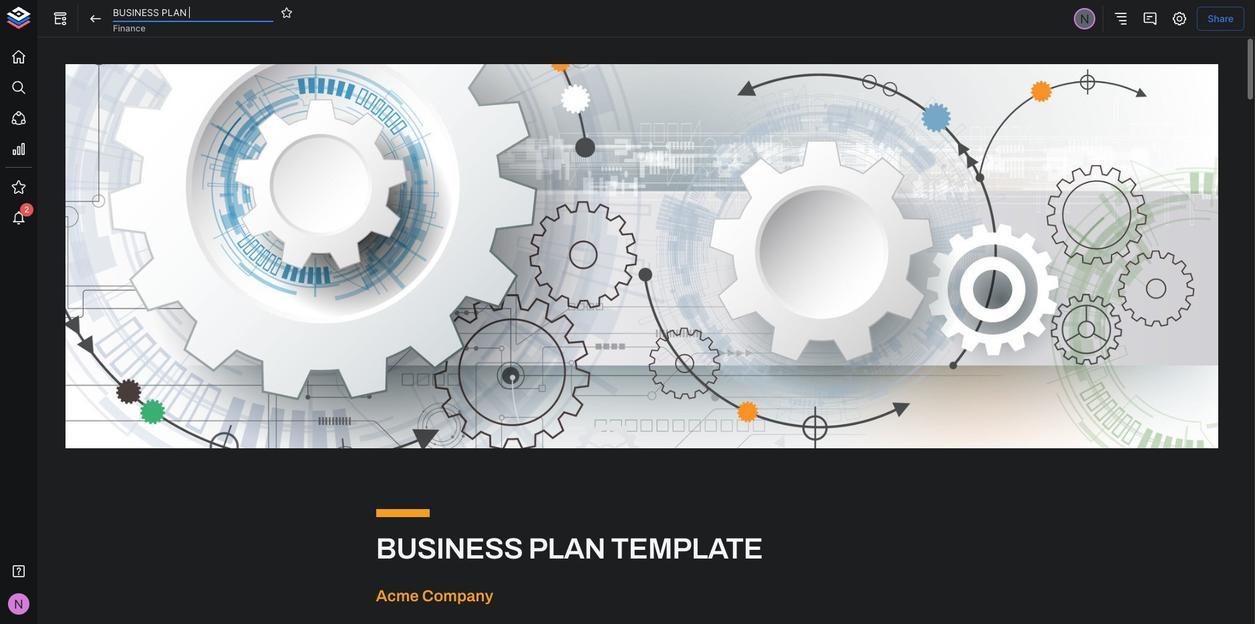 Task type: locate. For each thing, give the bounding box(es) containing it.
1 horizontal spatial n button
[[1072, 6, 1098, 31]]

0 vertical spatial n
[[1080, 11, 1090, 26]]

template
[[611, 533, 763, 565]]

n button
[[1072, 6, 1098, 31], [4, 590, 33, 619]]

n for the bottom n button
[[14, 597, 23, 612]]

1 vertical spatial n
[[14, 597, 23, 612]]

None text field
[[113, 3, 273, 22]]

finance link
[[113, 22, 146, 35]]

0 horizontal spatial n
[[14, 597, 23, 612]]

0 horizontal spatial n button
[[4, 590, 33, 619]]

1 horizontal spatial n
[[1080, 11, 1090, 26]]

finance
[[113, 23, 146, 34]]

0 vertical spatial n button
[[1072, 6, 1098, 31]]

acme
[[376, 587, 419, 605]]

comments image
[[1143, 11, 1159, 27]]

n
[[1080, 11, 1090, 26], [14, 597, 23, 612]]

settings image
[[1172, 11, 1188, 27]]

1 vertical spatial n button
[[4, 590, 33, 619]]

business plan template
[[376, 533, 763, 565]]

business
[[376, 533, 523, 565]]

table of contents image
[[1113, 11, 1129, 27]]



Task type: vqa. For each thing, say whether or not it's contained in the screenshot.
Company
yes



Task type: describe. For each thing, give the bounding box(es) containing it.
plan
[[528, 533, 606, 565]]

go back image
[[88, 11, 104, 27]]

favorite image
[[281, 7, 293, 19]]

show wiki image
[[52, 11, 68, 27]]

share
[[1208, 13, 1234, 24]]

company
[[422, 587, 493, 605]]

share button
[[1197, 7, 1245, 31]]

acme company
[[376, 587, 493, 605]]

n for the right n button
[[1080, 11, 1090, 26]]

2
[[24, 204, 29, 214]]



